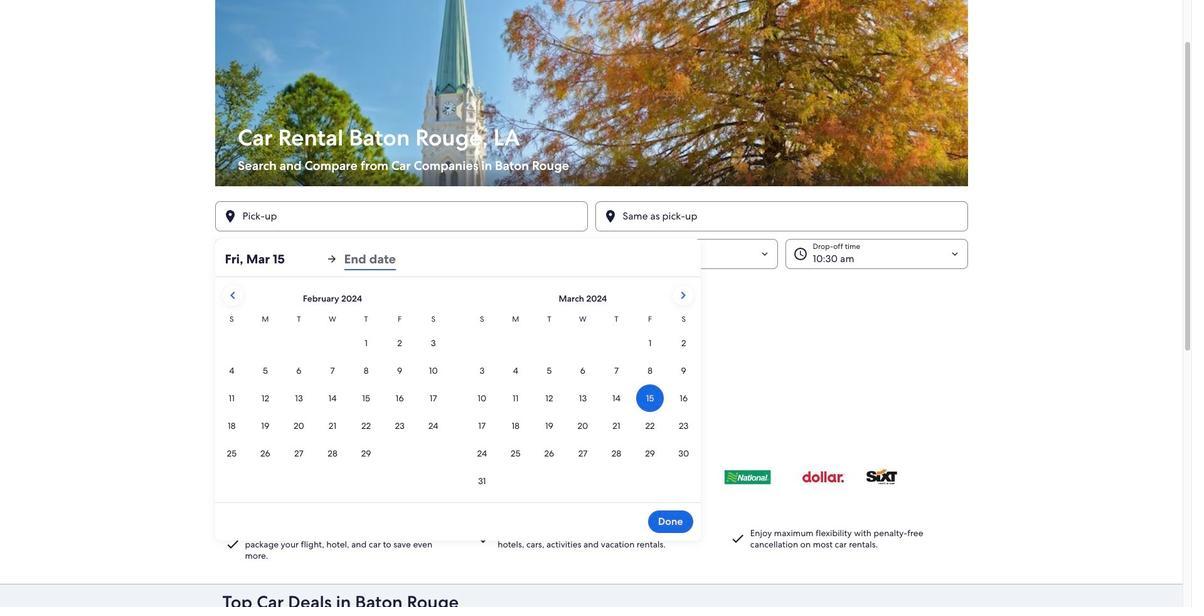 Task type: vqa. For each thing, say whether or not it's contained in the screenshot.
Next Month Icon
yes



Task type: describe. For each thing, give the bounding box(es) containing it.
breadcrumbs region
[[0, 0, 1183, 585]]



Task type: locate. For each thing, give the bounding box(es) containing it.
next month image
[[676, 288, 691, 303]]

car suppliers logo image
[[223, 454, 961, 500]]

previous month image
[[225, 288, 240, 303]]



